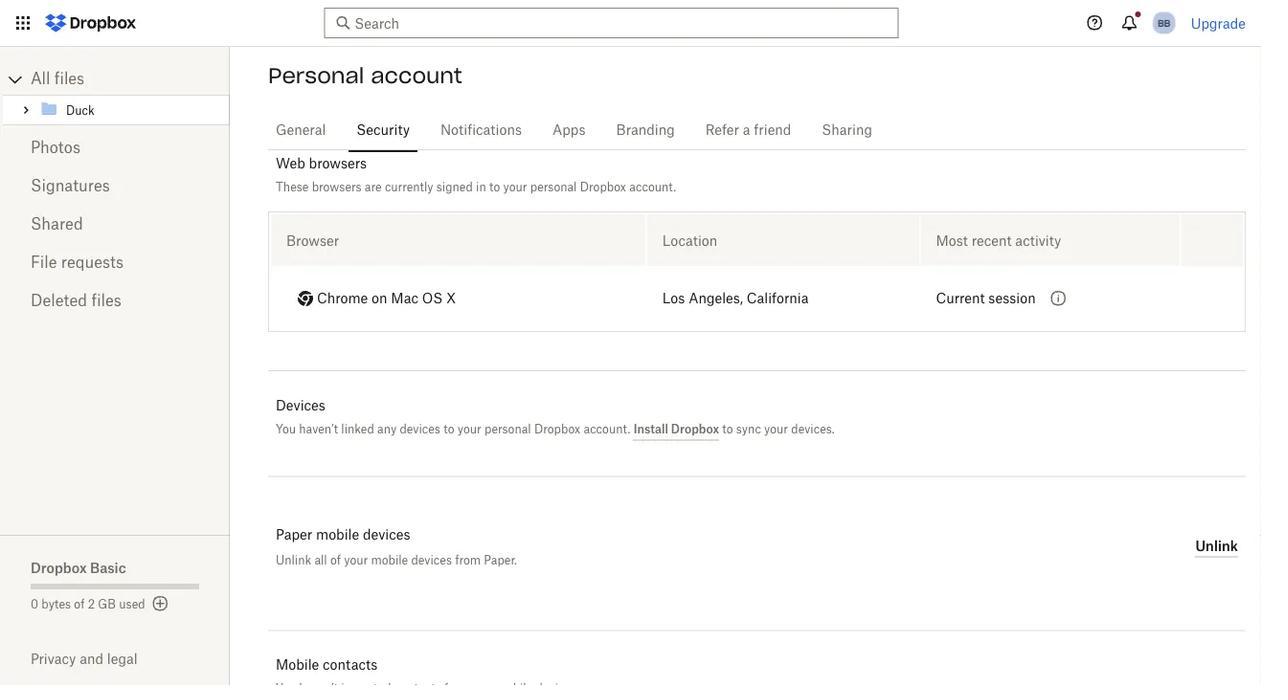 Task type: vqa. For each thing, say whether or not it's contained in the screenshot.
Apps tab
yes



Task type: locate. For each thing, give the bounding box(es) containing it.
1 vertical spatial files
[[91, 294, 121, 309]]

Search text field
[[355, 12, 863, 34]]

contacts
[[323, 658, 378, 674]]

1 horizontal spatial unlink
[[1196, 538, 1238, 555]]

dropbox
[[580, 180, 626, 195], [534, 422, 581, 437], [671, 422, 719, 437], [31, 560, 87, 576]]

browser
[[286, 233, 339, 249]]

files down the file requests link
[[91, 294, 121, 309]]

privacy
[[31, 651, 76, 668]]

1 horizontal spatial to
[[489, 180, 500, 195]]

devices for unlink
[[411, 554, 452, 569]]

0 horizontal spatial mobile
[[316, 530, 359, 543]]

apps
[[553, 124, 586, 137]]

files
[[54, 72, 84, 87], [91, 294, 121, 309]]

sharing
[[822, 124, 872, 137]]

0 vertical spatial files
[[54, 72, 84, 87]]

0 vertical spatial account.
[[629, 180, 676, 195]]

1 vertical spatial mobile
[[371, 554, 408, 569]]

from
[[455, 554, 481, 569]]

browsers up are
[[309, 156, 367, 172]]

files for all files
[[54, 72, 84, 87]]

your right the sync
[[764, 422, 788, 437]]

mobile
[[276, 658, 319, 674]]

of for 2
[[74, 600, 85, 611]]

1 horizontal spatial files
[[91, 294, 121, 309]]

files inside deleted files link
[[91, 294, 121, 309]]

los angeles, california
[[662, 293, 809, 307]]

1 vertical spatial of
[[74, 600, 85, 611]]

recent
[[972, 233, 1012, 249]]

chrome
[[317, 293, 368, 306]]

general tab
[[268, 107, 334, 153]]

files inside all files link
[[54, 72, 84, 87]]

paper
[[276, 530, 312, 543]]

a
[[743, 124, 750, 137]]

devices inside devices you haven't linked any devices to your personal dropbox account. install dropbox to sync your devices.
[[400, 422, 440, 437]]

unlink for unlink
[[1196, 538, 1238, 555]]

to right in
[[489, 180, 500, 195]]

2 vertical spatial devices
[[411, 554, 452, 569]]

chrome on mac os x
[[317, 293, 456, 306]]

california
[[747, 293, 809, 307]]

to right any
[[444, 422, 454, 437]]

unlink all of your mobile devices from paper.
[[276, 554, 517, 569]]

files for deleted files
[[91, 294, 121, 309]]

you
[[276, 422, 296, 437]]

devices up the unlink all of your mobile devices from paper.
[[363, 530, 410, 543]]

install dropbox link
[[634, 422, 719, 441]]

your
[[503, 180, 527, 195], [457, 422, 481, 437], [764, 422, 788, 437], [344, 554, 368, 569]]

of
[[330, 554, 341, 569], [74, 600, 85, 611]]

all files
[[31, 72, 84, 87]]

0 vertical spatial devices
[[400, 422, 440, 437]]

basic
[[90, 560, 126, 576]]

0 vertical spatial personal
[[530, 180, 577, 195]]

personal inside devices you haven't linked any devices to your personal dropbox account. install dropbox to sync your devices.
[[485, 422, 531, 437]]

refer a friend tab
[[698, 107, 799, 153]]

deleted files
[[31, 294, 121, 309]]

browsers left are
[[312, 180, 362, 195]]

your down paper mobile devices on the bottom left of page
[[344, 554, 368, 569]]

0 vertical spatial mobile
[[316, 530, 359, 543]]

unlink button
[[1196, 536, 1238, 559]]

deleted files link
[[31, 283, 199, 321]]

mobile up all
[[316, 530, 359, 543]]

1 horizontal spatial of
[[330, 554, 341, 569]]

0 horizontal spatial of
[[74, 600, 85, 611]]

account. left install
[[584, 422, 631, 437]]

account. down branding tab
[[629, 180, 676, 195]]

duck link
[[39, 99, 226, 122]]

angeles,
[[689, 293, 743, 307]]

tab list containing general
[[268, 104, 1246, 153]]

to left the sync
[[722, 422, 733, 437]]

files right all
[[54, 72, 84, 87]]

these
[[276, 180, 309, 195]]

1 vertical spatial personal
[[485, 422, 531, 437]]

signatures link
[[31, 168, 199, 206]]

any
[[377, 422, 397, 437]]

your right in
[[503, 180, 527, 195]]

of left 2 on the left bottom
[[74, 600, 85, 611]]

tab list
[[268, 104, 1246, 153]]

of right all
[[330, 554, 341, 569]]

all
[[31, 72, 50, 87]]

to inside web browsers these browsers are currently signed in to your personal dropbox account.
[[489, 180, 500, 195]]

mobile contacts
[[276, 658, 378, 674]]

most recent activity
[[936, 233, 1061, 249]]

refer
[[706, 124, 739, 137]]

dropbox logo - go to the homepage image
[[38, 8, 143, 38]]

0
[[31, 600, 38, 611]]

dropbox down apps in the top left of the page
[[580, 180, 626, 195]]

location
[[662, 233, 718, 249]]

mobile down paper mobile devices on the bottom left of page
[[371, 554, 408, 569]]

los
[[662, 293, 685, 307]]

file requests
[[31, 256, 124, 271]]

0 horizontal spatial unlink
[[276, 554, 311, 569]]

0 vertical spatial browsers
[[309, 156, 367, 172]]

1 horizontal spatial mobile
[[371, 554, 408, 569]]

devices for devices
[[400, 422, 440, 437]]

personal
[[530, 180, 577, 195], [485, 422, 531, 437]]

paper.
[[484, 554, 517, 569]]

browsers
[[309, 156, 367, 172], [312, 180, 362, 195]]

account.
[[629, 180, 676, 195], [584, 422, 631, 437]]

bb button
[[1149, 8, 1180, 38]]

privacy and legal link
[[31, 651, 230, 668]]

all files tree
[[3, 64, 230, 125]]

1 vertical spatial account.
[[584, 422, 631, 437]]

to
[[489, 180, 500, 195], [444, 422, 454, 437], [722, 422, 733, 437]]

mobile
[[316, 530, 359, 543], [371, 554, 408, 569]]

devices
[[400, 422, 440, 437], [363, 530, 410, 543], [411, 554, 452, 569]]

0 horizontal spatial files
[[54, 72, 84, 87]]

unlink
[[1196, 538, 1238, 555], [276, 554, 311, 569]]

personal inside web browsers these browsers are currently signed in to your personal dropbox account.
[[530, 180, 577, 195]]

mac
[[391, 293, 418, 306]]

devices right any
[[400, 422, 440, 437]]

2 horizontal spatial to
[[722, 422, 733, 437]]

friend
[[754, 124, 791, 137]]

devices left from
[[411, 554, 452, 569]]

0 vertical spatial of
[[330, 554, 341, 569]]

upgrade link
[[1191, 15, 1246, 31]]



Task type: describe. For each thing, give the bounding box(es) containing it.
install
[[634, 422, 668, 437]]

os
[[422, 293, 443, 306]]

most
[[936, 233, 968, 249]]

security
[[357, 124, 410, 137]]

end session element
[[1182, 215, 1243, 267]]

general
[[276, 124, 326, 137]]

get more space image
[[149, 593, 172, 616]]

haven't
[[299, 422, 338, 437]]

upgrade
[[1191, 15, 1246, 31]]

dropbox right install
[[671, 422, 719, 437]]

sync
[[736, 422, 761, 437]]

all files link
[[31, 64, 230, 95]]

devices
[[276, 398, 325, 414]]

2
[[88, 600, 95, 611]]

global header element
[[0, 0, 1261, 47]]

notifications tab
[[433, 107, 530, 153]]

file requests link
[[31, 244, 199, 283]]

account. inside devices you haven't linked any devices to your personal dropbox account. install dropbox to sync your devices.
[[584, 422, 631, 437]]

personal account
[[268, 62, 462, 89]]

and
[[80, 651, 103, 668]]

privacy and legal
[[31, 651, 138, 668]]

account
[[371, 62, 462, 89]]

activity
[[1015, 233, 1061, 249]]

deleted
[[31, 294, 87, 309]]

of for your
[[330, 554, 341, 569]]

in
[[476, 180, 486, 195]]

photos link
[[31, 129, 199, 168]]

devices.
[[791, 422, 835, 437]]

paper mobile devices
[[276, 530, 410, 543]]

dropbox inside web browsers these browsers are currently signed in to your personal dropbox account.
[[580, 180, 626, 195]]

currently
[[385, 180, 433, 195]]

current session
[[936, 293, 1036, 307]]

branding
[[616, 124, 675, 137]]

current
[[936, 293, 985, 307]]

all
[[314, 554, 327, 569]]

are
[[365, 180, 382, 195]]

dropbox basic
[[31, 560, 126, 576]]

on
[[372, 293, 387, 306]]

1 vertical spatial devices
[[363, 530, 410, 543]]

notifications
[[441, 124, 522, 137]]

x
[[446, 293, 456, 306]]

shared
[[31, 217, 83, 233]]

linked
[[341, 422, 374, 437]]

1 vertical spatial browsers
[[312, 180, 362, 195]]

apps tab
[[545, 107, 593, 153]]

0 horizontal spatial to
[[444, 422, 454, 437]]

refer a friend
[[706, 124, 791, 137]]

security tab
[[349, 107, 418, 153]]

requests
[[61, 256, 124, 271]]

branding tab
[[609, 107, 683, 153]]

your inside web browsers these browsers are currently signed in to your personal dropbox account.
[[503, 180, 527, 195]]

your right any
[[457, 422, 481, 437]]

devices you haven't linked any devices to your personal dropbox account. install dropbox to sync your devices.
[[276, 398, 835, 437]]

account. inside web browsers these browsers are currently signed in to your personal dropbox account.
[[629, 180, 676, 195]]

bb
[[1158, 17, 1171, 29]]

web
[[276, 156, 305, 172]]

dropbox up "bytes"
[[31, 560, 87, 576]]

session
[[989, 293, 1036, 307]]

dropbox left install
[[534, 422, 581, 437]]

legal
[[107, 651, 138, 668]]

shared link
[[31, 206, 199, 244]]

signatures
[[31, 179, 110, 194]]

personal
[[268, 62, 364, 89]]

used
[[119, 600, 145, 611]]

gb
[[98, 600, 116, 611]]

0 bytes of 2 gb used
[[31, 600, 145, 611]]

unlink for unlink all of your mobile devices from paper.
[[276, 554, 311, 569]]

bytes
[[41, 600, 71, 611]]

web browsers these browsers are currently signed in to your personal dropbox account.
[[276, 156, 676, 195]]

duck
[[66, 105, 95, 117]]

sharing tab
[[814, 107, 880, 153]]

file
[[31, 256, 57, 271]]

photos
[[31, 141, 80, 156]]

signed
[[436, 180, 473, 195]]



